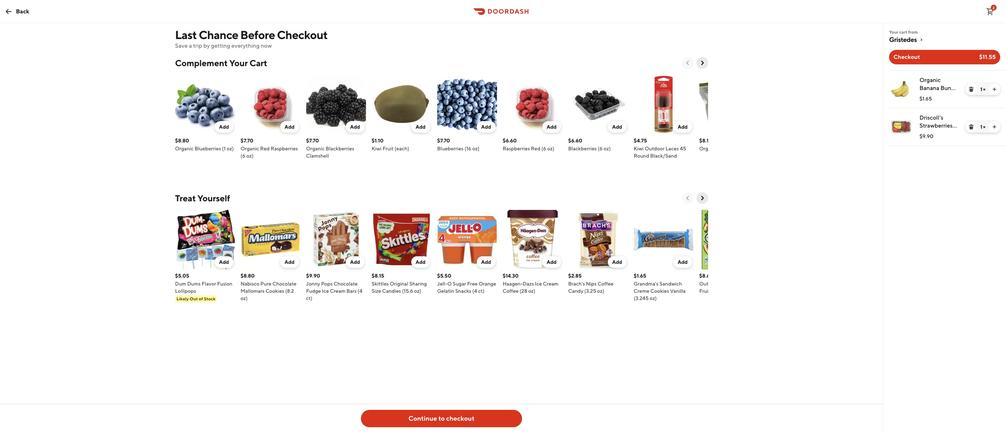 Task type: locate. For each thing, give the bounding box(es) containing it.
pure
[[260, 281, 271, 287]]

1 add one to cart image from the top
[[992, 87, 998, 92]]

ct) down watermelon
[[737, 289, 743, 294]]

(each)
[[395, 146, 409, 152]]

1 × for organic banana bunch (1 ct)
[[981, 87, 986, 92]]

0 horizontal spatial (1
[[222, 146, 226, 152]]

previous button of carousel image
[[684, 59, 692, 67], [684, 195, 692, 202]]

0 vertical spatial (1
[[920, 93, 924, 100]]

1 remove item from cart image from the top
[[969, 87, 975, 92]]

1 ×
[[981, 87, 986, 92], [981, 124, 986, 130]]

0 horizontal spatial coffee
[[503, 289, 519, 294]]

0 vertical spatial add one to cart image
[[992, 87, 998, 92]]

1 vertical spatial coffee
[[503, 289, 519, 294]]

black/sand
[[650, 153, 677, 159]]

oz) inside $2.85 brach's nips coffee candy (3.25 oz)
[[597, 289, 604, 294]]

1 vertical spatial 1
[[981, 124, 983, 130]]

(16 for blueberries
[[465, 146, 471, 152]]

0 vertical spatial previous button of carousel image
[[684, 59, 692, 67]]

(1 inside $8.80 organic blueberries (1 oz)
[[222, 146, 226, 152]]

chocolate for (8.2
[[273, 281, 297, 287]]

1 kiwi from the left
[[372, 146, 382, 152]]

blackberries inside $7.70 organic blackberries clamshell
[[326, 146, 354, 152]]

(4
[[358, 289, 363, 294], [472, 289, 477, 294]]

0 horizontal spatial ice
[[322, 289, 329, 294]]

1 horizontal spatial bars
[[720, 289, 730, 294]]

0 vertical spatial coffee
[[598, 281, 614, 287]]

chocolate up (8.2
[[273, 281, 297, 287]]

your
[[889, 29, 899, 35], [229, 58, 248, 68]]

previous button of carousel image for treat yourself
[[684, 195, 692, 202]]

coffee down the haagen-
[[503, 289, 519, 294]]

your down everything
[[229, 58, 248, 68]]

0 vertical spatial $1.65
[[920, 96, 932, 102]]

1 horizontal spatial blueberries
[[437, 146, 464, 152]]

dums
[[187, 281, 201, 287]]

0 horizontal spatial bars
[[347, 289, 357, 294]]

$7.70 blueberries (16 oz)
[[437, 138, 480, 152]]

ct) down fudge
[[306, 296, 312, 302]]

1 vertical spatial previous button of carousel image
[[684, 195, 692, 202]]

$8.15 inside $8.15 skittles original sharing size candies (15.6 oz)
[[372, 273, 384, 279]]

0 horizontal spatial $8.80
[[175, 138, 189, 144]]

(4 left size
[[358, 289, 363, 294]]

2 1 × from the top
[[981, 124, 986, 130]]

$9.90 inside $9.90 jonny pops chocolate fudge ice cream bars (4 ct)
[[306, 273, 320, 279]]

ct) down orange
[[478, 289, 485, 294]]

(6 inside $8.60 outshine watermelon fruit ice bars (6 ct)
[[731, 289, 736, 294]]

driscoll's strawberries (16 oz) $9.90
[[920, 114, 953, 139]]

oz) inside $1.65 grandma's sandwich creme cookies vanilla (3.245 oz)
[[650, 296, 657, 302]]

1 horizontal spatial raspberries
[[503, 146, 530, 152]]

0 vertical spatial 1
[[981, 87, 983, 92]]

cookies down pure
[[266, 289, 284, 294]]

1 vertical spatial your
[[229, 58, 248, 68]]

2 blueberries from the left
[[437, 146, 464, 152]]

2 red from the left
[[531, 146, 541, 152]]

$4.75
[[634, 138, 647, 144]]

1 horizontal spatial chocolate
[[334, 281, 358, 287]]

ice down outshine
[[712, 289, 719, 294]]

ct) down the banana
[[925, 93, 932, 100]]

$6.60
[[503, 138, 517, 144], [568, 138, 583, 144]]

1 horizontal spatial coffee
[[598, 281, 614, 287]]

0 horizontal spatial raspberries
[[271, 146, 298, 152]]

1 cookies from the left
[[266, 289, 284, 294]]

1 vertical spatial ×
[[983, 124, 986, 130]]

1 horizontal spatial (16
[[920, 130, 928, 137]]

last chance before checkout save a trip by getting everything now
[[175, 28, 328, 49]]

list
[[884, 70, 1006, 146]]

× for organic banana bunch (1 ct)
[[983, 87, 986, 92]]

0 horizontal spatial your
[[229, 58, 248, 68]]

1 red from the left
[[260, 146, 270, 152]]

kiwi inside $1.10 kiwi fruit (each)
[[372, 146, 382, 152]]

blackberries
[[326, 146, 354, 152], [568, 146, 597, 152]]

oz) inside $7.70 organic red raspberries (6 oz)
[[246, 153, 254, 159]]

2 remove item from cart image from the top
[[969, 124, 975, 130]]

(16 inside $7.70 blueberries (16 oz)
[[465, 146, 471, 152]]

2 $6.60 from the left
[[568, 138, 583, 144]]

1 horizontal spatial cookies
[[651, 289, 669, 294]]

fruit inside $8.60 outshine watermelon fruit ice bars (6 ct)
[[699, 289, 711, 294]]

coffee inside $14.30 haagen-dazs ice cream coffee (28 oz)
[[503, 289, 519, 294]]

kiwi up the round
[[634, 146, 644, 152]]

1 vertical spatial checkout
[[894, 54, 920, 60]]

cookies down sandwich
[[651, 289, 669, 294]]

red for (6
[[531, 146, 541, 152]]

$7.70 organic blackberries clamshell
[[306, 138, 354, 159]]

fruit
[[383, 146, 394, 152], [699, 289, 711, 294]]

1 vertical spatial (1
[[222, 146, 226, 152]]

brach's nips coffee candy (3.25 oz) image
[[568, 210, 628, 270]]

gelatin
[[437, 289, 454, 294]]

nabisco pure chocolate mallomars cookies (8.2 oz) image
[[241, 210, 300, 270]]

0 vertical spatial fruit
[[383, 146, 394, 152]]

$1.65 down the banana
[[920, 96, 932, 102]]

$9.90 down strawberries
[[920, 134, 934, 139]]

0 vertical spatial next button of carousel image
[[699, 59, 706, 67]]

ct) inside $5.50 jell-o sugar free orange gelatin snacks (4 ct)
[[478, 289, 485, 294]]

$7.70 organic red raspberries (6 oz)
[[241, 138, 298, 159]]

1 1 × from the top
[[981, 87, 986, 92]]

ice
[[535, 281, 542, 287], [322, 289, 329, 294], [712, 289, 719, 294]]

1 horizontal spatial fruit
[[699, 289, 711, 294]]

1 horizontal spatial $7.70
[[306, 138, 319, 144]]

0 horizontal spatial kiwi
[[372, 146, 382, 152]]

(10
[[743, 146, 750, 152]]

1 vertical spatial add one to cart image
[[992, 124, 998, 130]]

$5.05
[[175, 273, 189, 279]]

organic banana bunch (1 ct) $1.65
[[920, 77, 958, 102]]

2 1 from the top
[[981, 124, 983, 130]]

1 1 from the top
[[981, 87, 983, 92]]

organic inside "organic banana bunch (1 ct) $1.65"
[[920, 77, 941, 84]]

2 × from the top
[[983, 124, 986, 130]]

$5.05 dum dums flavor fusion lollipops likely out of stock
[[175, 273, 232, 302]]

$1.65 up grandma's
[[634, 273, 647, 279]]

oz) inside $14.30 haagen-dazs ice cream coffee (28 oz)
[[528, 289, 536, 294]]

jonny pops chocolate fudge ice cream bars (4 ct) image
[[306, 210, 366, 270]]

3 $7.70 from the left
[[437, 138, 450, 144]]

organic inside $7.70 organic blackberries clamshell
[[306, 146, 325, 152]]

0 horizontal spatial (4
[[358, 289, 363, 294]]

cart
[[900, 29, 908, 35]]

skittles
[[372, 281, 389, 287]]

organic for $7.70 organic blackberries clamshell
[[306, 146, 325, 152]]

1 vertical spatial cream
[[330, 289, 346, 294]]

2 horizontal spatial ice
[[712, 289, 719, 294]]

0 vertical spatial cream
[[543, 281, 559, 287]]

ct) inside $8.60 outshine watermelon fruit ice bars (6 ct)
[[737, 289, 743, 294]]

1 for organic banana bunch (1 ct)
[[981, 87, 983, 92]]

1 horizontal spatial $8.15
[[699, 138, 712, 144]]

jell-o sugar free orange gelatin snacks (4 ct) image
[[437, 210, 497, 270]]

strawberries
[[920, 122, 953, 129]]

add for $1.10 kiwi fruit (each)
[[416, 124, 426, 130]]

kiwi
[[372, 146, 382, 152], [634, 146, 644, 152]]

0 vertical spatial checkout
[[277, 28, 328, 42]]

add
[[219, 124, 229, 130], [285, 124, 295, 130], [350, 124, 360, 130], [416, 124, 426, 130], [481, 124, 491, 130], [547, 124, 557, 130], [612, 124, 622, 130], [678, 124, 688, 130], [219, 260, 229, 265], [285, 260, 295, 265], [350, 260, 360, 265], [416, 260, 426, 265], [481, 260, 491, 265], [547, 260, 557, 265], [612, 260, 622, 265], [678, 260, 688, 265]]

your left cart at the right
[[889, 29, 899, 35]]

oz) inside $7.70 blueberries (16 oz)
[[472, 146, 480, 152]]

cream right dazs
[[543, 281, 559, 287]]

0 vertical spatial $8.80
[[175, 138, 189, 144]]

2 $7.70 from the left
[[306, 138, 319, 144]]

add for $7.70 organic red raspberries (6 oz)
[[285, 124, 295, 130]]

$7.70 for $7.70 organic blackberries clamshell
[[306, 138, 319, 144]]

1 horizontal spatial checkout
[[894, 54, 920, 60]]

size
[[372, 289, 381, 294]]

$8.80 inside "$8.80 nabisco pure chocolate mallomars cookies (8.2 oz)"
[[241, 273, 255, 279]]

1 vertical spatial 1 ×
[[981, 124, 986, 130]]

1 horizontal spatial (1
[[920, 93, 924, 100]]

red for raspberries
[[260, 146, 270, 152]]

$6.60 for $6.60 blackberries (6 oz)
[[568, 138, 583, 144]]

back button
[[0, 4, 34, 19]]

1 horizontal spatial cream
[[543, 281, 559, 287]]

blueberries (16 oz) image
[[437, 75, 497, 134]]

kiwi inside $4.75 kiwi outdoor laces 45 round black/sand
[[634, 146, 644, 152]]

1 previous button of carousel image from the top
[[684, 59, 692, 67]]

0 horizontal spatial cream
[[330, 289, 346, 294]]

1 horizontal spatial $9.90
[[920, 134, 934, 139]]

1 next button of carousel image from the top
[[699, 59, 706, 67]]

(4 down free
[[472, 289, 477, 294]]

2 horizontal spatial $7.70
[[437, 138, 450, 144]]

candies
[[382, 289, 401, 294]]

sandwich
[[660, 281, 682, 287]]

red
[[260, 146, 270, 152], [531, 146, 541, 152]]

0 horizontal spatial cookies
[[266, 289, 284, 294]]

$8.80 for $8.80 nabisco pure chocolate mallomars cookies (8.2 oz)
[[241, 273, 255, 279]]

$6.60 inside "$6.60 blackberries (6 oz)"
[[568, 138, 583, 144]]

red inside '$6.60 raspberries red (6 oz)'
[[531, 146, 541, 152]]

2 previous button of carousel image from the top
[[684, 195, 692, 202]]

(4 inside $9.90 jonny pops chocolate fudge ice cream bars (4 ct)
[[358, 289, 363, 294]]

1 horizontal spatial red
[[531, 146, 541, 152]]

fruit down $1.10
[[383, 146, 394, 152]]

0 horizontal spatial $1.65
[[634, 273, 647, 279]]

0 horizontal spatial $7.70
[[241, 138, 253, 144]]

1 horizontal spatial $1.65
[[920, 96, 932, 102]]

ice right dazs
[[535, 281, 542, 287]]

1 × from the top
[[983, 87, 986, 92]]

0 horizontal spatial chocolate
[[273, 281, 297, 287]]

ice inside $9.90 jonny pops chocolate fudge ice cream bars (4 ct)
[[322, 289, 329, 294]]

1 horizontal spatial $8.80
[[241, 273, 255, 279]]

fruit down outshine
[[699, 289, 711, 294]]

2 blackberries from the left
[[568, 146, 597, 152]]

0 horizontal spatial $9.90
[[306, 273, 320, 279]]

chocolate inside "$8.80 nabisco pure chocolate mallomars cookies (8.2 oz)"
[[273, 281, 297, 287]]

cookies inside $1.65 grandma's sandwich creme cookies vanilla (3.245 oz)
[[651, 289, 669, 294]]

add for $8.15 skittles original sharing size candies (15.6 oz)
[[416, 260, 426, 265]]

1 bars from the left
[[347, 289, 357, 294]]

$8.15 inside "$8.15 organic blueberry (10 oz)"
[[699, 138, 712, 144]]

organic inside $7.70 organic red raspberries (6 oz)
[[241, 146, 259, 152]]

1 horizontal spatial blackberries
[[568, 146, 597, 152]]

1 vertical spatial (16
[[465, 146, 471, 152]]

organic inside $8.80 organic blueberries (1 oz)
[[175, 146, 194, 152]]

watermelon
[[722, 281, 751, 287]]

add for $6.60 raspberries red (6 oz)
[[547, 124, 557, 130]]

1 raspberries from the left
[[271, 146, 298, 152]]

add for $7.70 blueberries (16 oz)
[[481, 124, 491, 130]]

$7.70 inside $7.70 blueberries (16 oz)
[[437, 138, 450, 144]]

0 vertical spatial remove item from cart image
[[969, 87, 975, 92]]

(4 inside $5.50 jell-o sugar free orange gelatin snacks (4 ct)
[[472, 289, 477, 294]]

kiwi down $1.10
[[372, 146, 382, 152]]

$1.65
[[920, 96, 932, 102], [634, 273, 647, 279]]

organic inside "$8.15 organic blueberry (10 oz)"
[[699, 146, 718, 152]]

0 vertical spatial your
[[889, 29, 899, 35]]

0 horizontal spatial blackberries
[[326, 146, 354, 152]]

0 horizontal spatial (16
[[465, 146, 471, 152]]

0 horizontal spatial $6.60
[[503, 138, 517, 144]]

1 × for driscoll's strawberries (16 oz)
[[981, 124, 986, 130]]

banana
[[920, 85, 940, 92]]

chocolate inside $9.90 jonny pops chocolate fudge ice cream bars (4 ct)
[[334, 281, 358, 287]]

remove item from cart image right bunch
[[969, 87, 975, 92]]

(6
[[542, 146, 546, 152], [598, 146, 603, 152], [241, 153, 245, 159], [731, 289, 736, 294]]

$9.90 jonny pops chocolate fudge ice cream bars (4 ct)
[[306, 273, 363, 302]]

remove item from cart image right driscoll's strawberries (16 oz) $9.90
[[969, 124, 975, 130]]

1 (4 from the left
[[358, 289, 363, 294]]

skittles original sharing size candies (15.6 oz) image
[[372, 210, 431, 270]]

2 bars from the left
[[720, 289, 730, 294]]

organic red raspberries (6 oz) image
[[241, 75, 300, 134]]

0 horizontal spatial $8.15
[[372, 273, 384, 279]]

2 kiwi from the left
[[634, 146, 644, 152]]

add one to cart image
[[992, 87, 998, 92], [992, 124, 998, 130]]

$7.70 inside $7.70 organic blackberries clamshell
[[306, 138, 319, 144]]

raspberries red (6 oz) image
[[503, 75, 563, 134]]

0 vertical spatial $8.15
[[699, 138, 712, 144]]

1 vertical spatial $8.80
[[241, 273, 255, 279]]

free
[[467, 281, 478, 287]]

$8.80 for $8.80 organic blueberries (1 oz)
[[175, 138, 189, 144]]

1 horizontal spatial your
[[889, 29, 899, 35]]

$2.85
[[568, 273, 582, 279]]

cream down pops
[[330, 289, 346, 294]]

0 horizontal spatial red
[[260, 146, 270, 152]]

1 $6.60 from the left
[[503, 138, 517, 144]]

(16 inside driscoll's strawberries (16 oz) $9.90
[[920, 130, 928, 137]]

snacks
[[455, 289, 471, 294]]

0 horizontal spatial checkout
[[277, 28, 328, 42]]

1 horizontal spatial (4
[[472, 289, 477, 294]]

orange
[[479, 281, 496, 287]]

2 cookies from the left
[[651, 289, 669, 294]]

cookies inside "$8.80 nabisco pure chocolate mallomars cookies (8.2 oz)"
[[266, 289, 284, 294]]

blueberries inside $8.80 organic blueberries (1 oz)
[[195, 146, 221, 152]]

$8.80
[[175, 138, 189, 144], [241, 273, 255, 279]]

add for $8.80 organic blueberries (1 oz)
[[219, 124, 229, 130]]

×
[[983, 87, 986, 92], [983, 124, 986, 130]]

coffee right nips
[[598, 281, 614, 287]]

chocolate
[[273, 281, 297, 287], [334, 281, 358, 287]]

continue to checkout
[[409, 415, 475, 423]]

oz) inside "$8.80 nabisco pure chocolate mallomars cookies (8.2 oz)"
[[241, 296, 248, 302]]

clamshell
[[306, 153, 329, 159]]

1 chocolate from the left
[[273, 281, 297, 287]]

1 vertical spatial $8.15
[[372, 273, 384, 279]]

2 button
[[983, 4, 998, 19]]

0 vertical spatial (16
[[920, 130, 928, 137]]

$8.15 for $8.15 skittles original sharing size candies (15.6 oz)
[[372, 273, 384, 279]]

(4 for snacks
[[472, 289, 477, 294]]

0 horizontal spatial blueberries
[[195, 146, 221, 152]]

(3.245
[[634, 296, 649, 302]]

add for $9.90 jonny pops chocolate fudge ice cream bars (4 ct)
[[350, 260, 360, 265]]

1
[[981, 87, 983, 92], [981, 124, 983, 130]]

2 add one to cart image from the top
[[992, 124, 998, 130]]

1 vertical spatial $1.65
[[634, 273, 647, 279]]

checkout
[[277, 28, 328, 42], [894, 54, 920, 60]]

your cart from
[[889, 29, 918, 35]]

$7.70 inside $7.70 organic red raspberries (6 oz)
[[241, 138, 253, 144]]

cookies
[[266, 289, 284, 294], [651, 289, 669, 294]]

(3.25
[[585, 289, 596, 294]]

nips
[[586, 281, 597, 287]]

chocolate for cream
[[334, 281, 358, 287]]

chocolate right pops
[[334, 281, 358, 287]]

oz)
[[929, 130, 937, 137], [227, 146, 234, 152], [472, 146, 480, 152], [547, 146, 555, 152], [604, 146, 611, 152], [751, 146, 758, 152], [246, 153, 254, 159], [414, 289, 421, 294], [528, 289, 536, 294], [597, 289, 604, 294], [241, 296, 248, 302], [650, 296, 657, 302]]

1 horizontal spatial kiwi
[[634, 146, 644, 152]]

2 raspberries from the left
[[503, 146, 530, 152]]

fudge
[[306, 289, 321, 294]]

getting
[[211, 42, 230, 49]]

next button of carousel image
[[699, 59, 706, 67], [699, 195, 706, 202]]

bars inside $8.60 outshine watermelon fruit ice bars (6 ct)
[[720, 289, 730, 294]]

1 vertical spatial fruit
[[699, 289, 711, 294]]

bars down watermelon
[[720, 289, 730, 294]]

organic for $8.80 organic blueberries (1 oz)
[[175, 146, 194, 152]]

1 blueberries from the left
[[195, 146, 221, 152]]

blackberries inside "$6.60 blackberries (6 oz)"
[[568, 146, 597, 152]]

red inside $7.70 organic red raspberries (6 oz)
[[260, 146, 270, 152]]

$1.10
[[372, 138, 384, 144]]

ice down pops
[[322, 289, 329, 294]]

1 horizontal spatial ice
[[535, 281, 542, 287]]

1 horizontal spatial $6.60
[[568, 138, 583, 144]]

yourself
[[198, 193, 230, 204]]

0 vertical spatial ×
[[983, 87, 986, 92]]

2 chocolate from the left
[[334, 281, 358, 287]]

raspberries inside $7.70 organic red raspberries (6 oz)
[[271, 146, 298, 152]]

0 vertical spatial 1 ×
[[981, 87, 986, 92]]

add for $5.50 jell-o sugar free orange gelatin snacks (4 ct)
[[481, 260, 491, 265]]

2 next button of carousel image from the top
[[699, 195, 706, 202]]

$6.60 inside '$6.60 raspberries red (6 oz)'
[[503, 138, 517, 144]]

1 vertical spatial next button of carousel image
[[699, 195, 706, 202]]

(4 for bars
[[358, 289, 363, 294]]

bars left size
[[347, 289, 357, 294]]

1 vertical spatial $9.90
[[306, 273, 320, 279]]

0 vertical spatial $9.90
[[920, 134, 934, 139]]

remove item from cart image
[[969, 87, 975, 92], [969, 124, 975, 130]]

1 blackberries from the left
[[326, 146, 354, 152]]

mallomars
[[241, 289, 265, 294]]

0 horizontal spatial fruit
[[383, 146, 394, 152]]

$9.90 up jonny
[[306, 273, 320, 279]]

2 (4 from the left
[[472, 289, 477, 294]]

bars
[[347, 289, 357, 294], [720, 289, 730, 294]]

(1 inside "organic banana bunch (1 ct) $1.65"
[[920, 93, 924, 100]]

blueberries
[[195, 146, 221, 152], [437, 146, 464, 152]]

organic
[[920, 77, 941, 84], [175, 146, 194, 152], [241, 146, 259, 152], [306, 146, 325, 152], [699, 146, 718, 152]]

1 $7.70 from the left
[[241, 138, 253, 144]]

cream inside $9.90 jonny pops chocolate fudge ice cream bars (4 ct)
[[330, 289, 346, 294]]

blackberries (6 oz) image
[[568, 75, 628, 134]]

fruit inside $1.10 kiwi fruit (each)
[[383, 146, 394, 152]]

$9.90
[[920, 134, 934, 139], [306, 273, 320, 279]]

× for driscoll's strawberries (16 oz)
[[983, 124, 986, 130]]

1 vertical spatial remove item from cart image
[[969, 124, 975, 130]]

$8.80 inside $8.80 organic blueberries (1 oz)
[[175, 138, 189, 144]]



Task type: vqa. For each thing, say whether or not it's contained in the screenshot.
Dum
yes



Task type: describe. For each thing, give the bounding box(es) containing it.
driscoll's
[[920, 114, 944, 121]]

last
[[175, 28, 197, 42]]

flavor
[[202, 281, 216, 287]]

kiwi for kiwi outdoor laces 45 round black/sand
[[634, 146, 644, 152]]

list containing organic banana bunch (1 ct)
[[884, 70, 1006, 146]]

trip
[[193, 42, 202, 49]]

nabisco
[[241, 281, 259, 287]]

add for $4.75 kiwi outdoor laces 45 round black/sand
[[678, 124, 688, 130]]

a
[[189, 42, 192, 49]]

kiwi outdoor laces 45 round black/sand image
[[634, 75, 694, 134]]

oz) inside '$6.60 raspberries red (6 oz)'
[[547, 146, 555, 152]]

oz) inside "$8.15 organic blueberry (10 oz)"
[[751, 146, 758, 152]]

pops
[[321, 281, 333, 287]]

$7.70 for $7.70 blueberries (16 oz)
[[437, 138, 450, 144]]

2 items, open order cart image
[[986, 7, 995, 16]]

$8.15 skittles original sharing size candies (15.6 oz)
[[372, 273, 427, 294]]

add for $8.80 nabisco pure chocolate mallomars cookies (8.2 oz)
[[285, 260, 295, 265]]

laces
[[666, 146, 679, 152]]

kiwi fruit (each) image
[[372, 75, 431, 134]]

gristedes
[[889, 36, 917, 43]]

dum dums flavor fusion lollipops image
[[175, 210, 235, 270]]

driscoll's strawberries (16 oz) image
[[891, 116, 913, 138]]

out
[[190, 297, 198, 302]]

$8.60 outshine watermelon fruit ice bars (6 ct)
[[699, 273, 751, 294]]

lollipops
[[175, 289, 196, 294]]

oz) inside $8.15 skittles original sharing size candies (15.6 oz)
[[414, 289, 421, 294]]

original
[[390, 281, 408, 287]]

dum
[[175, 281, 186, 287]]

checkout inside last chance before checkout save a trip by getting everything now
[[277, 28, 328, 42]]

$5.50
[[437, 273, 451, 279]]

continue to checkout button
[[361, 411, 522, 428]]

to
[[439, 415, 445, 423]]

oz) inside $8.80 organic blueberries (1 oz)
[[227, 146, 234, 152]]

treat yourself
[[175, 193, 230, 204]]

continue
[[409, 415, 437, 423]]

(6 inside "$6.60 blackberries (6 oz)"
[[598, 146, 603, 152]]

remove item from cart image for driscoll's strawberries (16 oz)
[[969, 124, 975, 130]]

from
[[909, 29, 918, 35]]

raspberries inside '$6.60 raspberries red (6 oz)'
[[503, 146, 530, 152]]

add one to cart image for organic banana bunch (1 ct)
[[992, 87, 998, 92]]

organic for $8.15 organic blueberry (10 oz)
[[699, 146, 718, 152]]

2
[[993, 5, 995, 10]]

add for $6.60 blackberries (6 oz)
[[612, 124, 622, 130]]

$14.30
[[503, 273, 519, 279]]

sharing
[[409, 281, 427, 287]]

$8.80 organic blueberries (1 oz)
[[175, 138, 234, 152]]

chance
[[199, 28, 238, 42]]

$8.15 for $8.15 organic blueberry (10 oz)
[[699, 138, 712, 144]]

candy
[[568, 289, 584, 294]]

$1.65 inside "organic banana bunch (1 ct) $1.65"
[[920, 96, 932, 102]]

ct) inside "organic banana bunch (1 ct) $1.65"
[[925, 93, 932, 100]]

stock
[[204, 297, 216, 302]]

$9.90 inside driscoll's strawberries (16 oz) $9.90
[[920, 134, 934, 139]]

blueberries inside $7.70 blueberries (16 oz)
[[437, 146, 464, 152]]

(15.6
[[402, 289, 413, 294]]

gristedes link
[[889, 35, 1001, 44]]

back
[[16, 8, 29, 15]]

complement
[[175, 58, 228, 68]]

blueberry
[[719, 146, 742, 152]]

jonny
[[306, 281, 320, 287]]

$2.85 brach's nips coffee candy (3.25 oz)
[[568, 273, 614, 294]]

organic banana bunch (1 ct) image
[[891, 79, 913, 100]]

(6 inside '$6.60 raspberries red (6 oz)'
[[542, 146, 546, 152]]

$1.65 grandma's sandwich creme cookies vanilla (3.245 oz)
[[634, 273, 686, 302]]

add for $2.85 brach's nips coffee candy (3.25 oz)
[[612, 260, 622, 265]]

now
[[261, 42, 272, 49]]

bars inside $9.90 jonny pops chocolate fudge ice cream bars (4 ct)
[[347, 289, 357, 294]]

(16 for strawberries
[[920, 130, 928, 137]]

organic blackberries clamshell image
[[306, 75, 366, 134]]

ct) inside $9.90 jonny pops chocolate fudge ice cream bars (4 ct)
[[306, 296, 312, 302]]

cream inside $14.30 haagen-dazs ice cream coffee (28 oz)
[[543, 281, 559, 287]]

$8.60
[[699, 273, 714, 279]]

organic blueberries (1 oz) image
[[175, 75, 235, 134]]

o
[[448, 281, 452, 287]]

add for $14.30 haagen-dazs ice cream coffee (28 oz)
[[547, 260, 557, 265]]

of
[[199, 297, 203, 302]]

checkout
[[446, 415, 475, 423]]

kiwi for kiwi fruit (each)
[[372, 146, 382, 152]]

grandma's sandwich creme cookies vanilla (3.245 oz) image
[[634, 210, 694, 270]]

likely
[[177, 297, 189, 302]]

round
[[634, 153, 649, 159]]

add one to cart image for driscoll's strawberries (16 oz)
[[992, 124, 998, 130]]

cart
[[250, 58, 267, 68]]

save
[[175, 42, 188, 49]]

haagen-
[[503, 281, 523, 287]]

oz) inside "$6.60 blackberries (6 oz)"
[[604, 146, 611, 152]]

outdoor
[[645, 146, 665, 152]]

before
[[240, 28, 275, 42]]

organic for $7.70 organic red raspberries (6 oz)
[[241, 146, 259, 152]]

next button of carousel image for treat yourself
[[699, 195, 706, 202]]

$14.30 haagen-dazs ice cream coffee (28 oz)
[[503, 273, 559, 294]]

remove item from cart image for organic banana bunch (1 ct)
[[969, 87, 975, 92]]

vanilla
[[670, 289, 686, 294]]

oz) inside driscoll's strawberries (16 oz) $9.90
[[929, 130, 937, 137]]

$6.60 blackberries (6 oz)
[[568, 138, 611, 152]]

ice inside $8.60 outshine watermelon fruit ice bars (6 ct)
[[712, 289, 719, 294]]

add for $1.65 grandma's sandwich creme cookies vanilla (3.245 oz)
[[678, 260, 688, 265]]

grandma's
[[634, 281, 659, 287]]

(1 for oz)
[[222, 146, 226, 152]]

$8.80 nabisco pure chocolate mallomars cookies (8.2 oz)
[[241, 273, 297, 302]]

next button of carousel image for complement your cart
[[699, 59, 706, 67]]

$1.65 inside $1.65 grandma's sandwich creme cookies vanilla (3.245 oz)
[[634, 273, 647, 279]]

$4.75 kiwi outdoor laces 45 round black/sand
[[634, 138, 686, 159]]

$8.15 organic blueberry (10 oz)
[[699, 138, 758, 152]]

sugar
[[453, 281, 466, 287]]

by
[[203, 42, 210, 49]]

haagen-dazs ice cream coffee (28 oz) image
[[503, 210, 563, 270]]

(8.2
[[285, 289, 294, 294]]

jell-
[[437, 281, 448, 287]]

add for $7.70 organic blackberries clamshell
[[350, 124, 360, 130]]

previous button of carousel image for complement your cart
[[684, 59, 692, 67]]

complement your cart
[[175, 58, 267, 68]]

fusion
[[217, 281, 232, 287]]

$6.60 for $6.60 raspberries red (6 oz)
[[503, 138, 517, 144]]

outshine
[[699, 281, 721, 287]]

$11.55
[[979, 54, 996, 60]]

ice inside $14.30 haagen-dazs ice cream coffee (28 oz)
[[535, 281, 542, 287]]

$7.70 for $7.70 organic red raspberries (6 oz)
[[241, 138, 253, 144]]

(1 for ct)
[[920, 93, 924, 100]]

creme
[[634, 289, 650, 294]]

everything
[[231, 42, 260, 49]]

brach's
[[568, 281, 585, 287]]

coffee inside $2.85 brach's nips coffee candy (3.25 oz)
[[598, 281, 614, 287]]

$6.60 raspberries red (6 oz)
[[503, 138, 555, 152]]

1 for driscoll's strawberries (16 oz)
[[981, 124, 983, 130]]

bunch
[[941, 85, 958, 92]]

(6 inside $7.70 organic red raspberries (6 oz)
[[241, 153, 245, 159]]

$1.10 kiwi fruit (each)
[[372, 138, 409, 152]]

$5.50 jell-o sugar free orange gelatin snacks (4 ct)
[[437, 273, 496, 294]]



